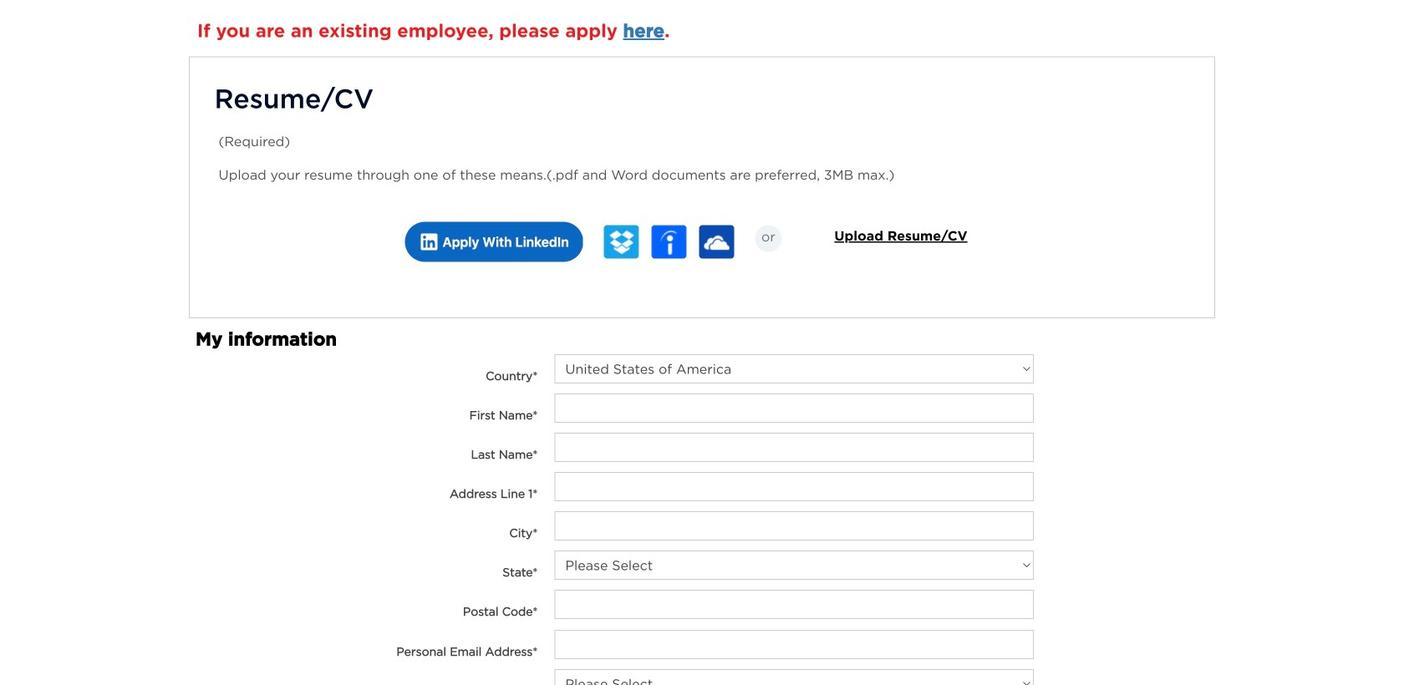 Task type: locate. For each thing, give the bounding box(es) containing it.
Address Line 1 text field
[[554, 472, 1034, 502]]

toolbar
[[189, 0, 1215, 14]]

group
[[210, 78, 1194, 297]]

Last Name text field
[[554, 433, 1034, 462]]

Postal Code text field
[[554, 590, 1034, 619]]

Personal Email Address email field
[[554, 630, 1034, 660]]



Task type: describe. For each thing, give the bounding box(es) containing it.
City text field
[[554, 512, 1034, 541]]

First Name text field
[[554, 394, 1034, 423]]



